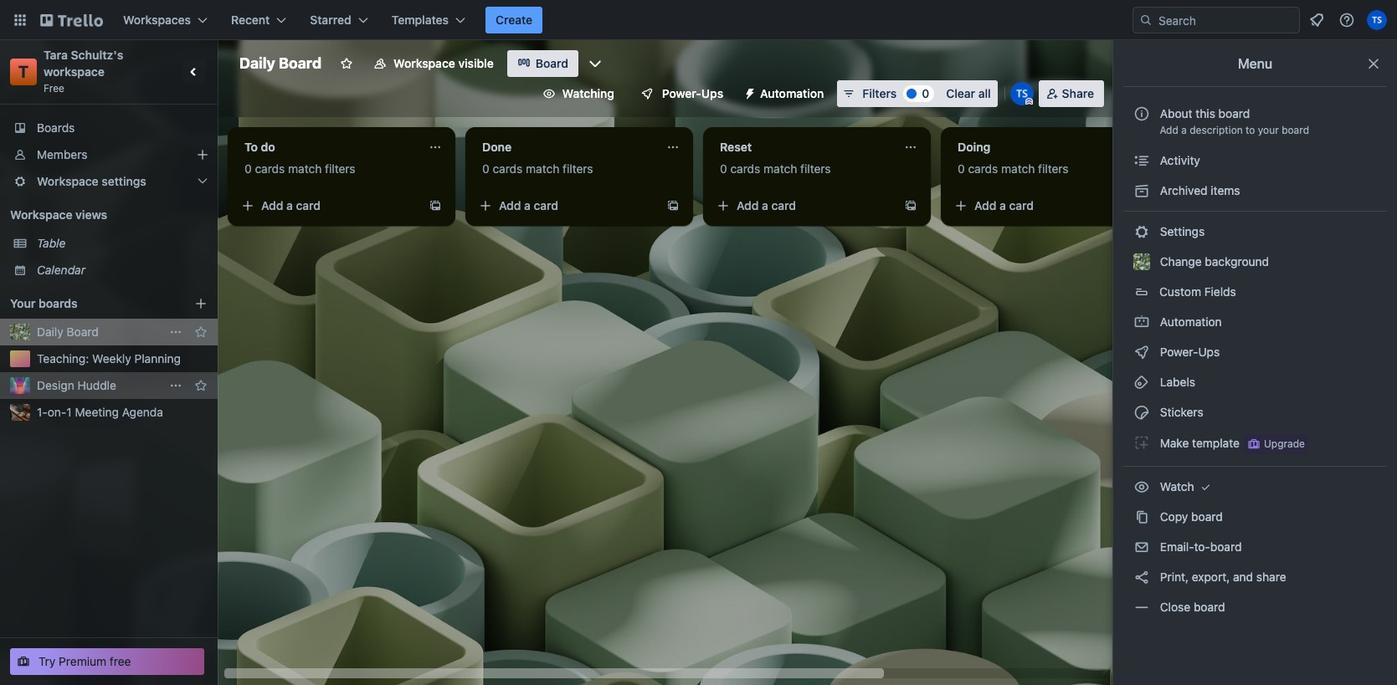 Task type: describe. For each thing, give the bounding box(es) containing it.
copy board link
[[1124, 504, 1387, 531]]

try
[[39, 655, 56, 669]]

t
[[18, 62, 29, 81]]

sm image for automation
[[1134, 314, 1150, 331]]

3 add a card button from the left
[[710, 193, 898, 219]]

labels
[[1157, 375, 1196, 389]]

board right your
[[1282, 124, 1309, 136]]

0 cards match filters for to do
[[244, 162, 356, 176]]

tara
[[44, 48, 68, 62]]

do
[[261, 140, 275, 154]]

workspace visible
[[394, 56, 494, 70]]

0 cards match filters for reset
[[720, 162, 831, 176]]

automation inside automation button
[[760, 86, 824, 100]]

free
[[44, 82, 64, 95]]

background
[[1205, 255, 1269, 269]]

1-
[[37, 405, 48, 419]]

0 cards match filters for done
[[482, 162, 593, 176]]

power- inside button
[[662, 86, 701, 100]]

sm image for watch
[[1134, 479, 1150, 496]]

watching button
[[532, 80, 624, 107]]

about
[[1160, 106, 1193, 121]]

workspaces button
[[113, 7, 218, 33]]

settings link
[[1124, 219, 1387, 245]]

this
[[1196, 106, 1216, 121]]

daily inside text box
[[239, 54, 275, 72]]

premium
[[59, 655, 106, 669]]

power-ups inside button
[[662, 86, 723, 100]]

0 horizontal spatial daily board
[[37, 325, 99, 339]]

cards for reset
[[730, 162, 760, 176]]

make template
[[1157, 436, 1240, 450]]

clear all
[[946, 86, 991, 100]]

match for to do
[[288, 162, 322, 176]]

add for third add a card button from the right
[[499, 198, 521, 213]]

clear all button
[[940, 80, 998, 107]]

1-on-1 meeting agenda
[[37, 405, 163, 419]]

clear
[[946, 86, 975, 100]]

settings
[[1157, 224, 1205, 239]]

Board name text field
[[231, 50, 330, 77]]

t link
[[10, 59, 37, 85]]

boards
[[37, 121, 75, 135]]

done
[[482, 140, 512, 154]]

Doing text field
[[948, 134, 1132, 161]]

templates
[[392, 13, 449, 27]]

make
[[1160, 436, 1189, 450]]

menu
[[1238, 56, 1273, 71]]

tara schultz (taraschultz7) image
[[1367, 10, 1387, 30]]

0 for to do
[[244, 162, 252, 176]]

calendar link
[[37, 262, 208, 279]]

Reset text field
[[710, 134, 894, 161]]

teaching:
[[37, 352, 89, 366]]

board up 'to'
[[1219, 106, 1250, 121]]

workspace for workspace visible
[[394, 56, 455, 70]]

your
[[10, 296, 36, 311]]

weekly
[[92, 352, 131, 366]]

filters for to do
[[325, 162, 356, 176]]

Search field
[[1153, 8, 1299, 33]]

members link
[[0, 141, 218, 168]]

recent
[[231, 13, 270, 27]]

card for 2nd add a card button from right
[[772, 198, 796, 213]]

print,
[[1160, 570, 1189, 584]]

sm image for print, export, and share
[[1134, 569, 1150, 586]]

0 for reset
[[720, 162, 727, 176]]

workspace for workspace views
[[10, 208, 72, 222]]

add for 2nd add a card button from right
[[737, 198, 759, 213]]

settings
[[102, 174, 146, 188]]

match for reset
[[764, 162, 797, 176]]

upgrade button
[[1244, 435, 1309, 455]]

0 horizontal spatial board
[[67, 325, 99, 339]]

tara schultz's workspace link
[[44, 48, 126, 79]]

1 add a card from the left
[[261, 198, 321, 213]]

teaching: weekly planning
[[37, 352, 181, 366]]

workspace visible button
[[363, 50, 504, 77]]

table
[[37, 236, 66, 250]]

sm image for close board
[[1134, 599, 1150, 616]]

add board image
[[194, 297, 208, 311]]

sm image for activity
[[1134, 152, 1150, 169]]

design
[[37, 378, 74, 393]]

4 add a card from the left
[[975, 198, 1034, 213]]

tara schultz's workspace free
[[44, 48, 126, 95]]

visible
[[458, 56, 494, 70]]

template
[[1192, 436, 1240, 450]]

filters
[[863, 86, 897, 100]]

1 horizontal spatial power-ups
[[1157, 345, 1223, 359]]

boards link
[[0, 115, 218, 141]]

star or unstar board image
[[340, 57, 353, 70]]

copy
[[1160, 510, 1188, 524]]

ups inside button
[[701, 86, 723, 100]]

board up print, export, and share
[[1211, 540, 1242, 554]]

To do text field
[[234, 134, 419, 161]]

views
[[75, 208, 107, 222]]

custom
[[1160, 285, 1201, 299]]

filters for reset
[[800, 162, 831, 176]]

0 for done
[[482, 162, 490, 176]]

3 add a card from the left
[[737, 198, 796, 213]]

your boards with 4 items element
[[10, 294, 169, 314]]

create from template… image for to do
[[429, 199, 442, 213]]

filters inside doing 0 cards match filters
[[1038, 162, 1069, 176]]

4 add a card button from the left
[[948, 193, 1135, 219]]

workspace navigation collapse icon image
[[183, 60, 206, 84]]

items
[[1211, 183, 1240, 198]]

export,
[[1192, 570, 1230, 584]]

try premium free button
[[10, 649, 204, 676]]

search image
[[1139, 13, 1153, 27]]

add for first add a card button from left
[[261, 198, 283, 213]]

board inside text box
[[279, 54, 322, 72]]

a inside about this board add a description to your board
[[1182, 124, 1187, 136]]

custom fields button
[[1124, 279, 1387, 306]]

email-
[[1160, 540, 1194, 554]]

Done text field
[[472, 134, 656, 161]]

members
[[37, 147, 87, 162]]

sm image for make template
[[1134, 435, 1150, 451]]

archived
[[1160, 183, 1208, 198]]

a for 2nd add a card button from right
[[762, 198, 769, 213]]

archived items
[[1157, 183, 1240, 198]]

workspace settings button
[[0, 168, 218, 195]]

close
[[1160, 600, 1191, 615]]

archived items link
[[1124, 177, 1387, 204]]

2 add a card button from the left
[[472, 193, 660, 219]]

close board
[[1157, 600, 1225, 615]]

workspaces
[[123, 13, 191, 27]]



Task type: locate. For each thing, give the bounding box(es) containing it.
1 card from the left
[[296, 198, 321, 213]]

1 horizontal spatial 0 cards match filters
[[482, 162, 593, 176]]

customize views image
[[587, 55, 604, 72]]

2 create from template… image from the left
[[666, 199, 680, 213]]

0 vertical spatial ups
[[701, 86, 723, 100]]

card for third add a card button from the right
[[534, 198, 558, 213]]

0 vertical spatial star icon image
[[194, 326, 208, 339]]

4 sm image from the top
[[1134, 599, 1150, 616]]

filters down reset text field
[[800, 162, 831, 176]]

planning
[[134, 352, 181, 366]]

0 horizontal spatial daily
[[37, 325, 63, 339]]

add a card down reset on the right
[[737, 198, 796, 213]]

sm image inside print, export, and share link
[[1134, 569, 1150, 586]]

sm image
[[737, 80, 760, 104], [1134, 152, 1150, 169], [1134, 183, 1150, 199], [1134, 314, 1150, 331], [1134, 344, 1150, 361], [1134, 374, 1150, 391], [1134, 404, 1150, 421], [1134, 435, 1150, 451], [1134, 479, 1150, 496], [1198, 479, 1214, 496], [1134, 539, 1150, 556]]

sm image left close
[[1134, 599, 1150, 616]]

sm image inside labels link
[[1134, 374, 1150, 391]]

labels link
[[1124, 369, 1387, 396]]

sm image inside the archived items "link"
[[1134, 183, 1150, 199]]

0 down the to
[[244, 162, 252, 176]]

board
[[279, 54, 322, 72], [536, 56, 568, 70], [67, 325, 99, 339]]

board actions menu image
[[169, 326, 183, 339], [169, 379, 183, 393]]

power-
[[662, 86, 701, 100], [1160, 345, 1199, 359]]

add a card button
[[234, 193, 422, 219], [472, 193, 660, 219], [710, 193, 898, 219], [948, 193, 1135, 219]]

create from template… image
[[904, 199, 918, 213]]

workspace for workspace settings
[[37, 174, 99, 188]]

your
[[1258, 124, 1279, 136]]

sm image left the copy
[[1134, 509, 1150, 526]]

2 vertical spatial workspace
[[10, 208, 72, 222]]

tara schultz (taraschultz7) image
[[1010, 82, 1034, 105]]

a down doing 0 cards match filters
[[1000, 198, 1006, 213]]

primary element
[[0, 0, 1397, 40]]

0 vertical spatial power-
[[662, 86, 701, 100]]

1 vertical spatial workspace
[[37, 174, 99, 188]]

agenda
[[122, 405, 163, 419]]

2 match from the left
[[526, 162, 560, 176]]

0 down doing
[[958, 162, 965, 176]]

a down to do text box
[[286, 198, 293, 213]]

daily down "your boards"
[[37, 325, 63, 339]]

workspace settings
[[37, 174, 146, 188]]

automation inside automation link
[[1157, 315, 1222, 329]]

ups up reset on the right
[[701, 86, 723, 100]]

cards down do
[[255, 162, 285, 176]]

daily board link
[[37, 324, 161, 341]]

2 cards from the left
[[493, 162, 523, 176]]

0 horizontal spatial ups
[[701, 86, 723, 100]]

workspace
[[394, 56, 455, 70], [37, 174, 99, 188], [10, 208, 72, 222]]

4 cards from the left
[[968, 162, 998, 176]]

match inside doing 0 cards match filters
[[1001, 162, 1035, 176]]

create from template… image for done
[[666, 199, 680, 213]]

workspace
[[44, 64, 105, 79]]

match down done text field
[[526, 162, 560, 176]]

huddle
[[77, 378, 116, 393]]

create
[[496, 13, 533, 27]]

meeting
[[75, 405, 119, 419]]

add a card button down reset text field
[[710, 193, 898, 219]]

card down doing 0 cards match filters
[[1009, 198, 1034, 213]]

email-to-board link
[[1124, 534, 1387, 561]]

cards for done
[[493, 162, 523, 176]]

1 horizontal spatial ups
[[1199, 345, 1220, 359]]

watch link
[[1124, 474, 1387, 501]]

1 filters from the left
[[325, 162, 356, 176]]

filters down doing "text field" at the right of the page
[[1038, 162, 1069, 176]]

watch
[[1157, 480, 1198, 494]]

sm image for labels
[[1134, 374, 1150, 391]]

sm image left print,
[[1134, 569, 1150, 586]]

0 down reset on the right
[[720, 162, 727, 176]]

print, export, and share link
[[1124, 564, 1387, 591]]

0 inside doing 0 cards match filters
[[958, 162, 965, 176]]

filters
[[325, 162, 356, 176], [563, 162, 593, 176], [800, 162, 831, 176], [1038, 162, 1069, 176]]

automation up reset text field
[[760, 86, 824, 100]]

daily down recent popup button
[[239, 54, 275, 72]]

1 vertical spatial daily board
[[37, 325, 99, 339]]

1 horizontal spatial power-
[[1160, 345, 1199, 359]]

add a card down doing 0 cards match filters
[[975, 198, 1034, 213]]

copy board
[[1157, 510, 1223, 524]]

templates button
[[382, 7, 476, 33]]

automation button
[[737, 80, 834, 107]]

your boards
[[10, 296, 78, 311]]

star icon image for daily board
[[194, 326, 208, 339]]

2 add a card from the left
[[499, 198, 558, 213]]

2 horizontal spatial board
[[536, 56, 568, 70]]

starred
[[310, 13, 351, 27]]

calendar
[[37, 263, 85, 277]]

daily board up teaching: at the left bottom
[[37, 325, 99, 339]]

sm image for email-to-board
[[1134, 539, 1150, 556]]

4 match from the left
[[1001, 162, 1035, 176]]

filters down done text field
[[563, 162, 593, 176]]

card down to do text box
[[296, 198, 321, 213]]

sm image inside the activity link
[[1134, 152, 1150, 169]]

1
[[66, 405, 72, 419]]

board actions menu image for design huddle
[[169, 379, 183, 393]]

board actions menu image for daily board
[[169, 326, 183, 339]]

1 cards from the left
[[255, 162, 285, 176]]

fields
[[1205, 285, 1236, 299]]

automation down custom fields
[[1157, 315, 1222, 329]]

add a card button down done text field
[[472, 193, 660, 219]]

a for 1st add a card button from the right
[[1000, 198, 1006, 213]]

cards down doing
[[968, 162, 998, 176]]

boards
[[39, 296, 78, 311]]

share button
[[1039, 80, 1104, 107]]

0 cards match filters
[[244, 162, 356, 176], [482, 162, 593, 176], [720, 162, 831, 176]]

board up watching button
[[536, 56, 568, 70]]

1 create from template… image from the left
[[429, 199, 442, 213]]

0 horizontal spatial 0 cards match filters
[[244, 162, 356, 176]]

custom fields
[[1160, 285, 1236, 299]]

create from template… image
[[429, 199, 442, 213], [666, 199, 680, 213]]

ups
[[701, 86, 723, 100], [1199, 345, 1220, 359]]

share
[[1257, 570, 1287, 584]]

add down reset on the right
[[737, 198, 759, 213]]

table link
[[37, 235, 208, 252]]

workspace inside workspace visible button
[[394, 56, 455, 70]]

card for first add a card button from left
[[296, 198, 321, 213]]

0 vertical spatial automation
[[760, 86, 824, 100]]

4 filters from the left
[[1038, 162, 1069, 176]]

add down the done
[[499, 198, 521, 213]]

1 star icon image from the top
[[194, 326, 208, 339]]

board actions menu image down planning
[[169, 379, 183, 393]]

add a card
[[261, 198, 321, 213], [499, 198, 558, 213], [737, 198, 796, 213], [975, 198, 1034, 213]]

sm image inside automation link
[[1134, 314, 1150, 331]]

match down to do text box
[[288, 162, 322, 176]]

change
[[1160, 255, 1202, 269]]

free
[[110, 655, 131, 669]]

0 down the done
[[482, 162, 490, 176]]

1 horizontal spatial daily board
[[239, 54, 322, 72]]

1 add a card button from the left
[[234, 193, 422, 219]]

cards down the done
[[493, 162, 523, 176]]

add a card button down to do text box
[[234, 193, 422, 219]]

2 filters from the left
[[563, 162, 593, 176]]

star icon image
[[194, 326, 208, 339], [194, 379, 208, 393]]

1 vertical spatial board actions menu image
[[169, 379, 183, 393]]

a down about
[[1182, 124, 1187, 136]]

0 horizontal spatial power-
[[662, 86, 701, 100]]

add a card down do
[[261, 198, 321, 213]]

3 0 cards match filters from the left
[[720, 162, 831, 176]]

a down reset text field
[[762, 198, 769, 213]]

about this board add a description to your board
[[1160, 106, 1309, 136]]

workspace inside workspace settings dropdown button
[[37, 174, 99, 188]]

card down done text field
[[534, 198, 558, 213]]

0 left clear
[[922, 86, 930, 100]]

sm image inside stickers link
[[1134, 404, 1150, 421]]

board link
[[507, 50, 579, 77]]

upgrade
[[1264, 438, 1305, 450]]

board left the star or unstar board icon
[[279, 54, 322, 72]]

1 board actions menu image from the top
[[169, 326, 183, 339]]

design huddle
[[37, 378, 116, 393]]

sm image inside close board link
[[1134, 599, 1150, 616]]

match down reset text field
[[764, 162, 797, 176]]

daily board down recent popup button
[[239, 54, 322, 72]]

sm image inside settings link
[[1134, 224, 1150, 240]]

0 vertical spatial workspace
[[394, 56, 455, 70]]

3 card from the left
[[772, 198, 796, 213]]

and
[[1233, 570, 1253, 584]]

1 horizontal spatial daily
[[239, 54, 275, 72]]

card down reset text field
[[772, 198, 796, 213]]

board up the "to-"
[[1192, 510, 1223, 524]]

1 match from the left
[[288, 162, 322, 176]]

1 vertical spatial ups
[[1199, 345, 1220, 359]]

add a card button down doing 0 cards match filters
[[948, 193, 1135, 219]]

add for 1st add a card button from the right
[[975, 198, 997, 213]]

cards for to do
[[255, 162, 285, 176]]

to
[[244, 140, 258, 154]]

email-to-board
[[1157, 540, 1242, 554]]

0 cards match filters down reset text field
[[720, 162, 831, 176]]

0 vertical spatial board actions menu image
[[169, 326, 183, 339]]

teaching: weekly planning link
[[37, 351, 208, 368]]

watching
[[562, 86, 614, 100]]

activity link
[[1124, 147, 1387, 174]]

back to home image
[[40, 7, 103, 33]]

filters down to do text box
[[325, 162, 356, 176]]

3 cards from the left
[[730, 162, 760, 176]]

close board link
[[1124, 594, 1387, 621]]

open information menu image
[[1339, 12, 1356, 28]]

1 vertical spatial automation
[[1157, 315, 1222, 329]]

sm image for archived items
[[1134, 183, 1150, 199]]

3 sm image from the top
[[1134, 569, 1150, 586]]

daily board
[[239, 54, 322, 72], [37, 325, 99, 339]]

match for done
[[526, 162, 560, 176]]

sm image left 'settings'
[[1134, 224, 1150, 240]]

1 vertical spatial power-ups
[[1157, 345, 1223, 359]]

a down done text field
[[524, 198, 531, 213]]

1 vertical spatial power-
[[1160, 345, 1199, 359]]

power-ups up reset on the right
[[662, 86, 723, 100]]

reset
[[720, 140, 752, 154]]

3 filters from the left
[[800, 162, 831, 176]]

sm image inside email-to-board link
[[1134, 539, 1150, 556]]

starred button
[[300, 7, 378, 33]]

0 notifications image
[[1307, 10, 1327, 30]]

add down do
[[261, 198, 283, 213]]

automation
[[760, 86, 824, 100], [1157, 315, 1222, 329]]

daily board inside text box
[[239, 54, 322, 72]]

add down doing 0 cards match filters
[[975, 198, 997, 213]]

power- down 'primary' element
[[662, 86, 701, 100]]

add down about
[[1160, 124, 1179, 136]]

this member is an admin of this board. image
[[1025, 98, 1033, 105]]

1 horizontal spatial create from template… image
[[666, 199, 680, 213]]

3 match from the left
[[764, 162, 797, 176]]

power- up 'labels'
[[1160, 345, 1199, 359]]

stickers
[[1157, 405, 1204, 419]]

1 sm image from the top
[[1134, 224, 1150, 240]]

to
[[1246, 124, 1255, 136]]

sm image for copy board
[[1134, 509, 1150, 526]]

2 sm image from the top
[[1134, 509, 1150, 526]]

0 vertical spatial power-ups
[[662, 86, 723, 100]]

a for third add a card button from the right
[[524, 198, 531, 213]]

a
[[1182, 124, 1187, 136], [286, 198, 293, 213], [524, 198, 531, 213], [762, 198, 769, 213], [1000, 198, 1006, 213]]

1 horizontal spatial board
[[279, 54, 322, 72]]

2 star icon image from the top
[[194, 379, 208, 393]]

doing
[[958, 140, 991, 154]]

4 card from the left
[[1009, 198, 1034, 213]]

0 vertical spatial daily board
[[239, 54, 322, 72]]

design huddle link
[[37, 378, 161, 394]]

power-ups button
[[629, 80, 734, 107]]

2 horizontal spatial 0 cards match filters
[[720, 162, 831, 176]]

power-ups up 'labels'
[[1157, 345, 1223, 359]]

0 horizontal spatial automation
[[760, 86, 824, 100]]

1 0 cards match filters from the left
[[244, 162, 356, 176]]

0 cards match filters down to do text box
[[244, 162, 356, 176]]

0 vertical spatial daily
[[239, 54, 275, 72]]

match down doing "text field" at the right of the page
[[1001, 162, 1035, 176]]

sm image for stickers
[[1134, 404, 1150, 421]]

change background
[[1157, 255, 1269, 269]]

board down your boards with 4 items element
[[67, 325, 99, 339]]

1-on-1 meeting agenda link
[[37, 404, 208, 421]]

1 horizontal spatial automation
[[1157, 315, 1222, 329]]

workspace down templates popup button
[[394, 56, 455, 70]]

board actions menu image up planning
[[169, 326, 183, 339]]

share
[[1062, 86, 1094, 100]]

sm image for settings
[[1134, 224, 1150, 240]]

cards down reset on the right
[[730, 162, 760, 176]]

2 card from the left
[[534, 198, 558, 213]]

2 0 cards match filters from the left
[[482, 162, 593, 176]]

2 board actions menu image from the top
[[169, 379, 183, 393]]

0 horizontal spatial create from template… image
[[429, 199, 442, 213]]

1 vertical spatial star icon image
[[194, 379, 208, 393]]

add a card down the done
[[499, 198, 558, 213]]

sm image inside "copy board" link
[[1134, 509, 1150, 526]]

card
[[296, 198, 321, 213], [534, 198, 558, 213], [772, 198, 796, 213], [1009, 198, 1034, 213]]

filters for done
[[563, 162, 593, 176]]

star icon image for design huddle
[[194, 379, 208, 393]]

power-ups
[[662, 86, 723, 100], [1157, 345, 1223, 359]]

0 horizontal spatial power-ups
[[662, 86, 723, 100]]

sm image for power-ups
[[1134, 344, 1150, 361]]

create button
[[486, 7, 543, 33]]

1 vertical spatial daily
[[37, 325, 63, 339]]

cards
[[255, 162, 285, 176], [493, 162, 523, 176], [730, 162, 760, 176], [968, 162, 998, 176]]

workspace up table
[[10, 208, 72, 222]]

ups down automation link
[[1199, 345, 1220, 359]]

doing 0 cards match filters
[[958, 140, 1069, 176]]

card for 1st add a card button from the right
[[1009, 198, 1034, 213]]

schultz's
[[71, 48, 123, 62]]

board down export,
[[1194, 600, 1225, 615]]

to-
[[1194, 540, 1211, 554]]

daily
[[239, 54, 275, 72], [37, 325, 63, 339]]

workspace down "members"
[[37, 174, 99, 188]]

sm image
[[1134, 224, 1150, 240], [1134, 509, 1150, 526], [1134, 569, 1150, 586], [1134, 599, 1150, 616]]

add inside about this board add a description to your board
[[1160, 124, 1179, 136]]

sm image inside automation button
[[737, 80, 760, 104]]

0 cards match filters down done text field
[[482, 162, 593, 176]]

cards inside doing 0 cards match filters
[[968, 162, 998, 176]]

match
[[288, 162, 322, 176], [526, 162, 560, 176], [764, 162, 797, 176], [1001, 162, 1035, 176]]

a for first add a card button from left
[[286, 198, 293, 213]]

sm image inside the power-ups link
[[1134, 344, 1150, 361]]

all
[[978, 86, 991, 100]]



Task type: vqa. For each thing, say whether or not it's contained in the screenshot.
"Archived items"
yes



